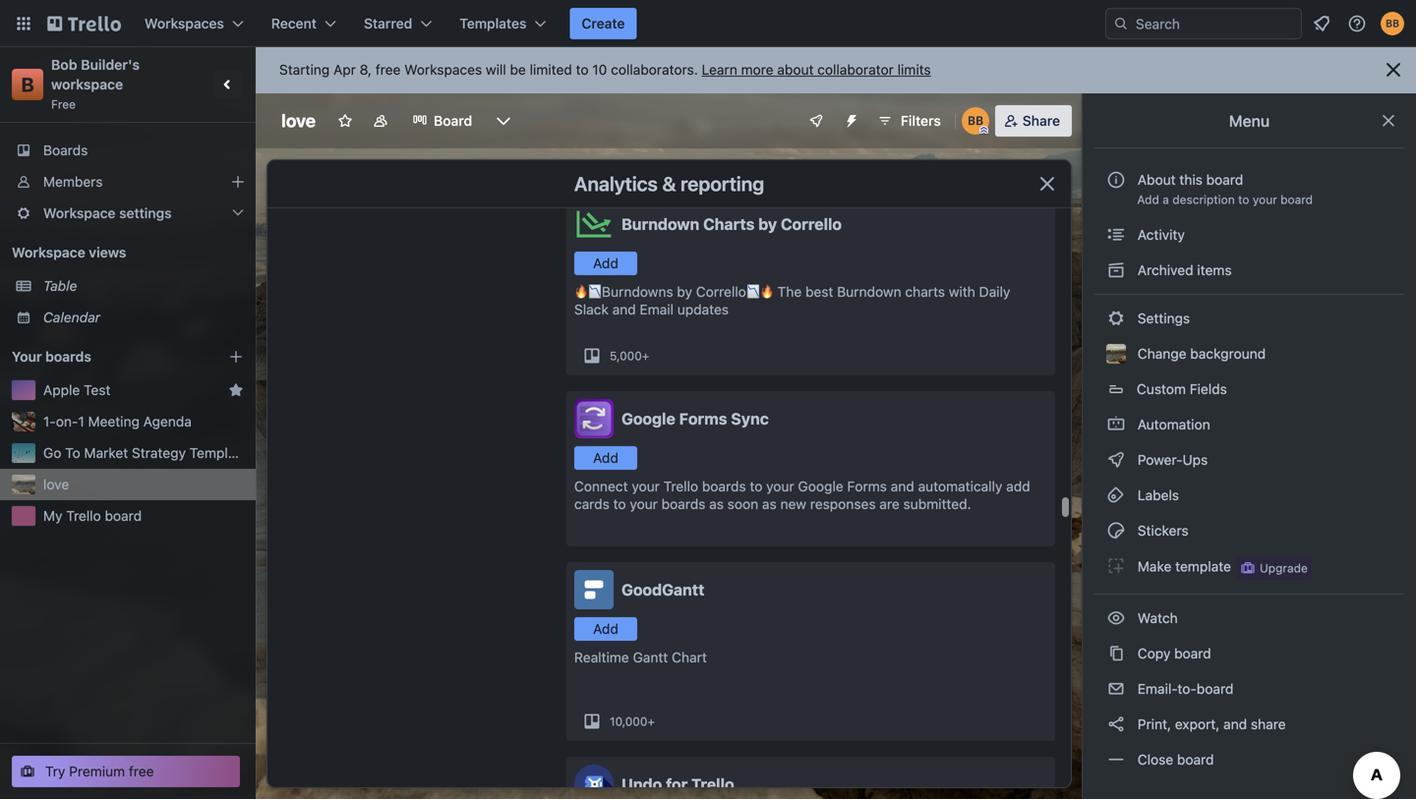 Task type: locate. For each thing, give the bounding box(es) containing it.
1 add button from the top
[[575, 252, 637, 275]]

to-
[[1178, 681, 1197, 697]]

trello down google forms sync
[[664, 479, 699, 495]]

share button
[[995, 105, 1072, 137]]

boards up soon in the bottom of the page
[[702, 479, 746, 495]]

sm image left power-
[[1107, 451, 1126, 470]]

sm image inside the stickers link
[[1107, 521, 1126, 541]]

sm image inside "labels" link
[[1107, 486, 1126, 506]]

add up 🔥📉burndowns
[[593, 255, 619, 272]]

9 sm image from the top
[[1107, 715, 1126, 735]]

and up "are"
[[891, 479, 915, 495]]

1 vertical spatial and
[[891, 479, 915, 495]]

archived items link
[[1095, 255, 1405, 286]]

add for goodgantt
[[593, 621, 619, 637]]

sm image
[[1107, 225, 1126, 245], [1107, 261, 1126, 280], [1107, 415, 1126, 435], [1107, 451, 1126, 470], [1107, 521, 1126, 541], [1107, 557, 1126, 576], [1107, 609, 1126, 629], [1107, 680, 1126, 699], [1107, 715, 1126, 735]]

burndown
[[622, 215, 700, 234], [837, 284, 902, 300]]

1 horizontal spatial free
[[376, 61, 401, 78]]

2 add button from the top
[[575, 447, 637, 470]]

my
[[43, 508, 63, 524]]

burndown charts by corrello
[[622, 215, 842, 234]]

free right premium
[[129, 764, 154, 780]]

apple test
[[43, 382, 111, 398]]

by inside the 🔥📉burndowns by corrello📉🔥 the best burndown charts with daily slack and email updates
[[677, 284, 693, 300]]

custom fields button
[[1095, 374, 1405, 405]]

sm image inside 'activity' link
[[1107, 225, 1126, 245]]

+ for burndown charts by corrello
[[642, 349, 650, 363]]

sm image inside 'settings' link
[[1107, 309, 1126, 329]]

realtime
[[575, 650, 629, 666]]

sm image for email-to-board
[[1107, 680, 1126, 699]]

your up 'activity' link
[[1253, 193, 1278, 207]]

0 horizontal spatial burndown
[[622, 215, 700, 234]]

customize views image
[[494, 111, 514, 131]]

sm image inside automation link
[[1107, 415, 1126, 435]]

sm image for archived items
[[1107, 261, 1126, 280]]

1 sm image from the top
[[1107, 225, 1126, 245]]

0 vertical spatial workspace
[[43, 205, 116, 221]]

to up 'activity' link
[[1239, 193, 1250, 207]]

add button
[[575, 252, 637, 275], [575, 447, 637, 470], [575, 618, 637, 641]]

board down export,
[[1178, 752, 1215, 768]]

1 horizontal spatial workspaces
[[404, 61, 482, 78]]

love inside board name text box
[[281, 110, 316, 131]]

1 vertical spatial free
[[129, 764, 154, 780]]

add button up realtime
[[575, 618, 637, 641]]

1 horizontal spatial and
[[891, 479, 915, 495]]

email-to-board
[[1134, 681, 1234, 697]]

1 horizontal spatial forms
[[847, 479, 887, 495]]

1 vertical spatial burndown
[[837, 284, 902, 300]]

create
[[582, 15, 625, 31]]

sm image inside close board link
[[1107, 751, 1126, 770]]

labels
[[1134, 487, 1180, 504]]

2 vertical spatial and
[[1224, 717, 1248, 733]]

7 sm image from the top
[[1107, 609, 1126, 629]]

burndown right best at the top of the page
[[837, 284, 902, 300]]

workspace down members on the top left of page
[[43, 205, 116, 221]]

sm image for settings
[[1107, 309, 1126, 329]]

my trello board link
[[43, 507, 244, 526]]

starred button
[[352, 8, 444, 39]]

workspace visible image
[[373, 113, 389, 129]]

0 horizontal spatial as
[[710, 496, 724, 513]]

and down 🔥📉burndowns
[[613, 302, 636, 318]]

go
[[43, 445, 61, 461]]

sm image left close
[[1107, 751, 1126, 770]]

2 horizontal spatial and
[[1224, 717, 1248, 733]]

cards
[[575, 496, 610, 513]]

burndown inside the 🔥📉burndowns by corrello📉🔥 the best burndown charts with daily slack and email updates
[[837, 284, 902, 300]]

1 horizontal spatial bob builder (bobbuilder40) image
[[1381, 12, 1405, 35]]

1 vertical spatial workspace
[[12, 244, 85, 261]]

sm image left settings
[[1107, 309, 1126, 329]]

watch
[[1134, 610, 1182, 627]]

to left the "10"
[[576, 61, 589, 78]]

boards
[[45, 349, 91, 365], [702, 479, 746, 495], [662, 496, 706, 513]]

boards left soon in the bottom of the page
[[662, 496, 706, 513]]

by right 'charts'
[[759, 215, 777, 234]]

3 sm image from the top
[[1107, 644, 1126, 664]]

1 horizontal spatial as
[[762, 496, 777, 513]]

5 sm image from the top
[[1107, 521, 1126, 541]]

3 add button from the top
[[575, 618, 637, 641]]

go to market strategy template link
[[43, 444, 248, 463]]

as left new
[[762, 496, 777, 513]]

sm image inside archived items link
[[1107, 261, 1126, 280]]

share
[[1251, 717, 1286, 733]]

to inside 'about this board add a description to your board'
[[1239, 193, 1250, 207]]

1 vertical spatial bob builder (bobbuilder40) image
[[962, 107, 989, 135]]

copy board
[[1134, 646, 1212, 662]]

2 vertical spatial boards
[[662, 496, 706, 513]]

sm image left activity
[[1107, 225, 1126, 245]]

charts
[[905, 284, 945, 300]]

forms left sync
[[679, 410, 728, 428]]

items
[[1198, 262, 1232, 278]]

workspace up table
[[12, 244, 85, 261]]

and inside connect your trello boards to your google forms and automatically add cards to your boards as soon as new responses are submitted.
[[891, 479, 915, 495]]

more
[[741, 61, 774, 78]]

+ up undo
[[648, 715, 655, 729]]

power-ups link
[[1095, 445, 1405, 476]]

your
[[12, 349, 42, 365]]

templates button
[[448, 8, 558, 39]]

add left "a"
[[1138, 193, 1160, 207]]

8 sm image from the top
[[1107, 680, 1126, 699]]

responses
[[810, 496, 876, 513]]

add button for google
[[575, 447, 637, 470]]

add button for burndown
[[575, 252, 637, 275]]

to up soon in the bottom of the page
[[750, 479, 763, 495]]

1 horizontal spatial love
[[281, 110, 316, 131]]

bob builder (bobbuilder40) image right open information menu icon at the right top of page
[[1381, 12, 1405, 35]]

1 vertical spatial boards
[[702, 479, 746, 495]]

love link
[[43, 475, 244, 495]]

1 vertical spatial love
[[43, 477, 69, 493]]

sm image inside email-to-board link
[[1107, 680, 1126, 699]]

sm image for close board
[[1107, 751, 1126, 770]]

archived items
[[1134, 262, 1232, 278]]

realtime gantt chart
[[575, 650, 707, 666]]

export,
[[1175, 717, 1220, 733]]

change background
[[1134, 346, 1266, 362]]

stickers link
[[1095, 515, 1405, 547]]

0 vertical spatial and
[[613, 302, 636, 318]]

about
[[778, 61, 814, 78]]

trello right for
[[692, 776, 734, 794]]

2 vertical spatial trello
[[692, 776, 734, 794]]

1 horizontal spatial by
[[759, 215, 777, 234]]

star or unstar board image
[[337, 113, 353, 129]]

add up connect on the bottom
[[593, 450, 619, 466]]

bob builder's workspace link
[[51, 57, 143, 92]]

sm image for stickers
[[1107, 521, 1126, 541]]

add button up 🔥📉burndowns
[[575, 252, 637, 275]]

1 vertical spatial add button
[[575, 447, 637, 470]]

2 sm image from the top
[[1107, 486, 1126, 506]]

sm image for copy board
[[1107, 644, 1126, 664]]

2 sm image from the top
[[1107, 261, 1126, 280]]

+
[[642, 349, 650, 363], [648, 715, 655, 729]]

0 horizontal spatial workspaces
[[145, 15, 224, 31]]

bob builder (bobbuilder40) image
[[1381, 12, 1405, 35], [962, 107, 989, 135]]

close board
[[1134, 752, 1215, 768]]

0 vertical spatial burndown
[[622, 215, 700, 234]]

6 sm image from the top
[[1107, 557, 1126, 576]]

bob builder's workspace free
[[51, 57, 143, 111]]

0 vertical spatial by
[[759, 215, 777, 234]]

add button up connect on the bottom
[[575, 447, 637, 470]]

1 sm image from the top
[[1107, 309, 1126, 329]]

0 vertical spatial trello
[[664, 479, 699, 495]]

sm image left make
[[1107, 557, 1126, 576]]

free right 8,
[[376, 61, 401, 78]]

and inside the 🔥📉burndowns by corrello📉🔥 the best burndown charts with daily slack and email updates
[[613, 302, 636, 318]]

sm image left watch
[[1107, 609, 1126, 629]]

connect
[[575, 479, 628, 495]]

sm image inside print, export, and share link
[[1107, 715, 1126, 735]]

collaborators.
[[611, 61, 698, 78]]

0 vertical spatial love
[[281, 110, 316, 131]]

1 vertical spatial by
[[677, 284, 693, 300]]

workspace
[[51, 76, 123, 92]]

board link
[[400, 105, 484, 137]]

+ down email
[[642, 349, 650, 363]]

and
[[613, 302, 636, 318], [891, 479, 915, 495], [1224, 717, 1248, 733]]

burndown down & in the left top of the page
[[622, 215, 700, 234]]

sm image for print, export, and share
[[1107, 715, 1126, 735]]

as left soon in the bottom of the page
[[710, 496, 724, 513]]

template
[[190, 445, 248, 461]]

0 vertical spatial workspaces
[[145, 15, 224, 31]]

table
[[43, 278, 77, 294]]

trello for connect
[[664, 479, 699, 495]]

sm image
[[1107, 309, 1126, 329], [1107, 486, 1126, 506], [1107, 644, 1126, 664], [1107, 751, 1126, 770]]

your boards with 5 items element
[[12, 345, 199, 369]]

power-ups
[[1134, 452, 1212, 468]]

menu
[[1230, 112, 1270, 130]]

sm image inside watch link
[[1107, 609, 1126, 629]]

apr
[[334, 61, 356, 78]]

email
[[640, 302, 674, 318]]

forms
[[679, 410, 728, 428], [847, 479, 887, 495]]

sm image for activity
[[1107, 225, 1126, 245]]

0 horizontal spatial and
[[613, 302, 636, 318]]

free
[[51, 97, 76, 111]]

4 sm image from the top
[[1107, 751, 1126, 770]]

sm image left labels
[[1107, 486, 1126, 506]]

google down 5,000 +
[[622, 410, 676, 428]]

4 sm image from the top
[[1107, 451, 1126, 470]]

love left star or unstar board image at the top left
[[281, 110, 316, 131]]

3 sm image from the top
[[1107, 415, 1126, 435]]

love inside "link"
[[43, 477, 69, 493]]

recent
[[271, 15, 317, 31]]

add up realtime
[[593, 621, 619, 637]]

by up updates
[[677, 284, 693, 300]]

workspace for workspace settings
[[43, 205, 116, 221]]

sm image inside power-ups link
[[1107, 451, 1126, 470]]

5,000
[[610, 349, 642, 363]]

premium
[[69, 764, 125, 780]]

0 vertical spatial bob builder (bobbuilder40) image
[[1381, 12, 1405, 35]]

1 horizontal spatial google
[[798, 479, 844, 495]]

sm image left the stickers
[[1107, 521, 1126, 541]]

0 horizontal spatial free
[[129, 764, 154, 780]]

1 vertical spatial +
[[648, 715, 655, 729]]

this member is an admin of this board. image
[[980, 126, 988, 135]]

boards up apple
[[45, 349, 91, 365]]

back to home image
[[47, 8, 121, 39]]

create button
[[570, 8, 637, 39]]

learn more about collaborator limits link
[[702, 61, 931, 78]]

10,000 +
[[610, 715, 655, 729]]

strategy
[[132, 445, 186, 461]]

primary element
[[0, 0, 1417, 47]]

0 vertical spatial add button
[[575, 252, 637, 275]]

1 vertical spatial google
[[798, 479, 844, 495]]

trello right 'my'
[[66, 508, 101, 524]]

1 vertical spatial forms
[[847, 479, 887, 495]]

trello inside connect your trello boards to your google forms and automatically add cards to your boards as soon as new responses are submitted.
[[664, 479, 699, 495]]

sm image inside copy board link
[[1107, 644, 1126, 664]]

add for burndown charts by corrello
[[593, 255, 619, 272]]

trello for undo
[[692, 776, 734, 794]]

love up 'my'
[[43, 477, 69, 493]]

your inside 'about this board add a description to your board'
[[1253, 193, 1278, 207]]

your
[[1253, 193, 1278, 207], [632, 479, 660, 495], [767, 479, 795, 495], [630, 496, 658, 513]]

workspaces up workspace navigation collapse icon
[[145, 15, 224, 31]]

forms up "are"
[[847, 479, 887, 495]]

sm image left automation
[[1107, 415, 1126, 435]]

Search field
[[1129, 9, 1302, 38]]

0 horizontal spatial google
[[622, 410, 676, 428]]

1 horizontal spatial burndown
[[837, 284, 902, 300]]

as
[[710, 496, 724, 513], [762, 496, 777, 513]]

workspaces up board link
[[404, 61, 482, 78]]

workspaces inside popup button
[[145, 15, 224, 31]]

sm image left archived
[[1107, 261, 1126, 280]]

workspace settings button
[[0, 198, 256, 229]]

filters
[[901, 113, 941, 129]]

0 horizontal spatial bob builder (bobbuilder40) image
[[962, 107, 989, 135]]

0 vertical spatial boards
[[45, 349, 91, 365]]

labels link
[[1095, 480, 1405, 512]]

0 horizontal spatial love
[[43, 477, 69, 493]]

bob builder (bobbuilder40) image right filters
[[962, 107, 989, 135]]

and left share
[[1224, 717, 1248, 733]]

2 vertical spatial add button
[[575, 618, 637, 641]]

upgrade
[[1260, 562, 1308, 576]]

templates
[[460, 15, 527, 31]]

sm image left copy
[[1107, 644, 1126, 664]]

google up "responses"
[[798, 479, 844, 495]]

5,000 +
[[610, 349, 650, 363]]

0 vertical spatial forms
[[679, 410, 728, 428]]

sm image left print,
[[1107, 715, 1126, 735]]

workspace inside dropdown button
[[43, 205, 116, 221]]

0 vertical spatial +
[[642, 349, 650, 363]]

1-
[[43, 414, 56, 430]]

0 horizontal spatial by
[[677, 284, 693, 300]]

1 as from the left
[[710, 496, 724, 513]]

go to market strategy template
[[43, 445, 248, 461]]

sm image left email-
[[1107, 680, 1126, 699]]



Task type: describe. For each thing, give the bounding box(es) containing it.
the
[[778, 284, 802, 300]]

calendar
[[43, 309, 100, 326]]

market
[[84, 445, 128, 461]]

+ for goodgantt
[[648, 715, 655, 729]]

analytics
[[574, 172, 658, 195]]

1-on-1 meeting agenda link
[[43, 412, 244, 432]]

0 vertical spatial google
[[622, 410, 676, 428]]

activity
[[1134, 227, 1185, 243]]

forms inside connect your trello boards to your google forms and automatically add cards to your boards as soon as new responses are submitted.
[[847, 479, 887, 495]]

filters button
[[872, 105, 947, 137]]

10,000
[[610, 715, 648, 729]]

try premium free button
[[12, 757, 240, 788]]

sm image for make template
[[1107, 557, 1126, 576]]

corrello📉🔥
[[696, 284, 774, 300]]

your right cards
[[630, 496, 658, 513]]

sm image for labels
[[1107, 486, 1126, 506]]

soon
[[728, 496, 759, 513]]

this
[[1180, 172, 1203, 188]]

search image
[[1114, 16, 1129, 31]]

board up 'activity' link
[[1281, 193, 1313, 207]]

sm image for watch
[[1107, 609, 1126, 629]]

automation image
[[836, 105, 864, 133]]

starred icon image
[[228, 383, 244, 398]]

archived
[[1138, 262, 1194, 278]]

1 vertical spatial workspaces
[[404, 61, 482, 78]]

10
[[593, 61, 607, 78]]

bob builder (bobbuilder40) image inside the primary element
[[1381, 12, 1405, 35]]

0 vertical spatial free
[[376, 61, 401, 78]]

Board name text field
[[272, 105, 326, 137]]

power ups image
[[809, 113, 824, 129]]

undo for trello
[[622, 776, 734, 794]]

open information menu image
[[1348, 14, 1367, 33]]

builder's
[[81, 57, 140, 73]]

to down connect on the bottom
[[614, 496, 626, 513]]

charts
[[703, 215, 755, 234]]

apple test link
[[43, 381, 220, 400]]

about
[[1138, 172, 1176, 188]]

on-
[[56, 414, 78, 430]]

collaborator
[[818, 61, 894, 78]]

workspaces button
[[133, 8, 256, 39]]

🔥📉burndowns by corrello📉🔥 the best burndown charts with daily slack and email updates
[[575, 284, 1011, 318]]

recent button
[[260, 8, 348, 39]]

new
[[781, 496, 807, 513]]

custom fields
[[1137, 381, 1228, 397]]

close
[[1138, 752, 1174, 768]]

copy
[[1138, 646, 1171, 662]]

settings
[[119, 205, 172, 221]]

agenda
[[143, 414, 192, 430]]

chart
[[672, 650, 707, 666]]

will
[[486, 61, 506, 78]]

upgrade button
[[1237, 557, 1312, 580]]

email-to-board link
[[1095, 674, 1405, 705]]

background
[[1191, 346, 1266, 362]]

b link
[[12, 69, 43, 100]]

free inside try premium free button
[[129, 764, 154, 780]]

google inside connect your trello boards to your google forms and automatically add cards to your boards as soon as new responses are submitted.
[[798, 479, 844, 495]]

a
[[1163, 193, 1170, 207]]

add board image
[[228, 349, 244, 365]]

0 notifications image
[[1310, 12, 1334, 35]]

board up print, export, and share at the right of page
[[1197, 681, 1234, 697]]

add for google forms sync
[[593, 450, 619, 466]]

for
[[666, 776, 688, 794]]

limits
[[898, 61, 931, 78]]

workspace for workspace views
[[12, 244, 85, 261]]

1
[[78, 414, 84, 430]]

change background link
[[1095, 338, 1405, 370]]

close board link
[[1095, 745, 1405, 776]]

your up new
[[767, 479, 795, 495]]

print, export, and share
[[1134, 717, 1286, 733]]

meeting
[[88, 414, 140, 430]]

with
[[949, 284, 976, 300]]

ups
[[1183, 452, 1208, 468]]

change
[[1138, 346, 1187, 362]]

analytics & reporting
[[574, 172, 765, 195]]

workspace views
[[12, 244, 126, 261]]

boards
[[43, 142, 88, 158]]

learn
[[702, 61, 738, 78]]

try
[[45, 764, 65, 780]]

&
[[662, 172, 676, 195]]

1 vertical spatial trello
[[66, 508, 101, 524]]

1-on-1 meeting agenda
[[43, 414, 192, 430]]

undo
[[622, 776, 662, 794]]

automation link
[[1095, 409, 1405, 441]]

to
[[65, 445, 80, 461]]

0 horizontal spatial forms
[[679, 410, 728, 428]]

board down love "link"
[[105, 508, 142, 524]]

members link
[[0, 166, 256, 198]]

starting
[[279, 61, 330, 78]]

your right connect on the bottom
[[632, 479, 660, 495]]

be
[[510, 61, 526, 78]]

sm image for power-ups
[[1107, 451, 1126, 470]]

views
[[89, 244, 126, 261]]

board up to- in the bottom right of the page
[[1175, 646, 1212, 662]]

automatically
[[918, 479, 1003, 495]]

8,
[[360, 61, 372, 78]]

bob
[[51, 57, 77, 73]]

best
[[806, 284, 834, 300]]

template
[[1176, 559, 1232, 575]]

sm image for automation
[[1107, 415, 1126, 435]]

add inside 'about this board add a description to your board'
[[1138, 193, 1160, 207]]

stickers
[[1134, 523, 1189, 539]]

custom
[[1137, 381, 1186, 397]]

email-
[[1138, 681, 1178, 697]]

try premium free
[[45, 764, 154, 780]]

workspace navigation collapse icon image
[[214, 71, 242, 98]]

copy board link
[[1095, 638, 1405, 670]]

members
[[43, 174, 103, 190]]

board up description
[[1207, 172, 1244, 188]]

apple
[[43, 382, 80, 398]]

boards link
[[0, 135, 256, 166]]

2 as from the left
[[762, 496, 777, 513]]

gantt
[[633, 650, 668, 666]]



Task type: vqa. For each thing, say whether or not it's contained in the screenshot.
Bob
yes



